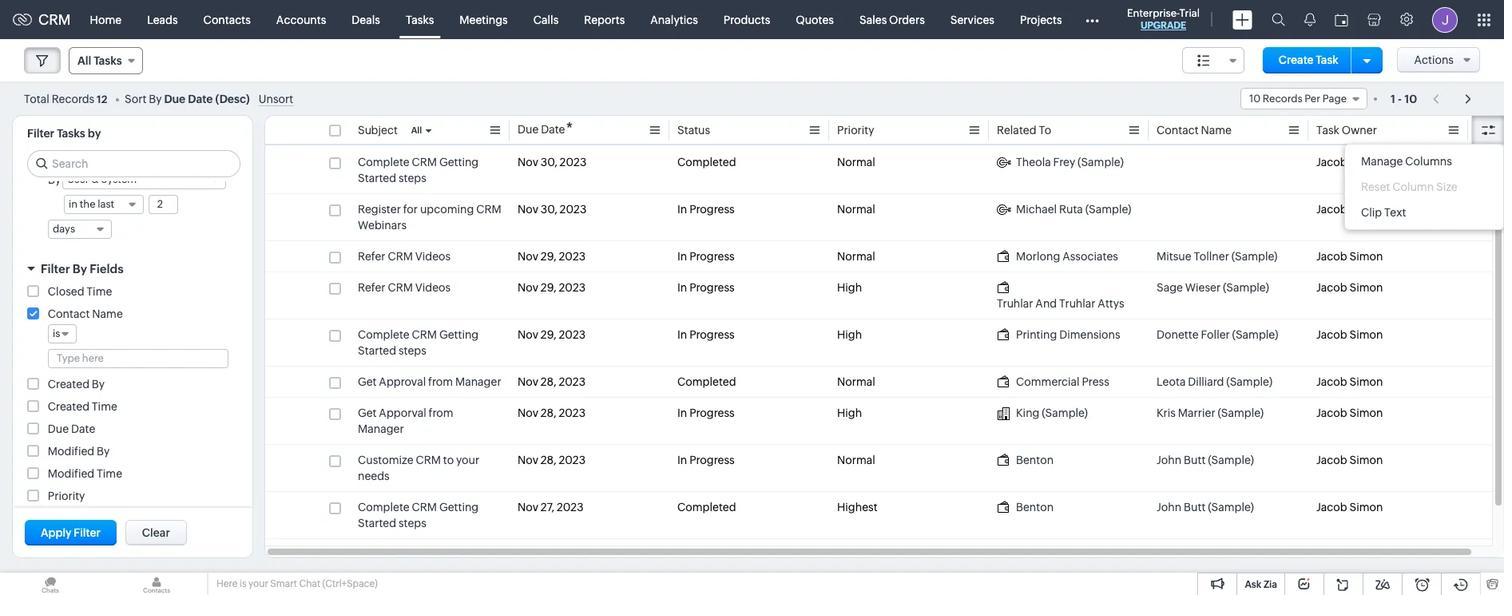 Task type: describe. For each thing, give the bounding box(es) containing it.
get apporval from manager link
[[358, 405, 502, 437]]

3 in progress from the top
[[678, 281, 735, 294]]

ask
[[1245, 579, 1262, 590]]

nov for theola
[[518, 156, 538, 169]]

progress for your
[[690, 454, 735, 467]]

create menu element
[[1223, 0, 1262, 39]]

created for created by
[[48, 378, 89, 391]]

signals image
[[1305, 13, 1316, 26]]

theola frey (sample) link
[[997, 154, 1124, 170]]

get approval from manager link
[[358, 374, 501, 390]]

modified for modified time
[[48, 467, 94, 480]]

nov for printing
[[518, 328, 538, 341]]

tasks for filter tasks by
[[57, 127, 85, 140]]

manage columns
[[1361, 155, 1452, 168]]

completed for nov 28, 2023
[[678, 376, 736, 388]]

king (sample)
[[1016, 407, 1088, 419]]

by for sort
[[149, 92, 162, 105]]

the
[[80, 198, 95, 210]]

(sample) for "printing dimensions" link
[[1232, 328, 1279, 341]]

donette
[[1157, 328, 1199, 341]]

0 vertical spatial priority
[[837, 124, 875, 137]]

filter inside button
[[74, 527, 101, 539]]

ask zia
[[1245, 579, 1278, 590]]

meetings
[[460, 13, 508, 26]]

crm for nov 29, 2023's complete crm getting started steps link
[[412, 328, 437, 341]]

benton link for normal
[[997, 452, 1054, 468]]

home
[[90, 13, 122, 26]]

2 truhlar from the left
[[1059, 297, 1096, 310]]

apply filter
[[41, 527, 101, 539]]

calendar image
[[1335, 13, 1349, 26]]

started for nov 27, 2023
[[358, 517, 396, 530]]

system
[[101, 173, 137, 185]]

days
[[53, 223, 75, 235]]

leota dilliard (sample) link
[[1157, 374, 1273, 390]]

Search text field
[[28, 151, 240, 177]]

signals element
[[1295, 0, 1325, 39]]

john for highest
[[1157, 501, 1182, 514]]

2023 for commercial
[[559, 376, 586, 388]]

28, for get approval from manager
[[541, 376, 557, 388]]

2023 for king
[[559, 407, 586, 419]]

2 progress from the top
[[690, 250, 735, 263]]

john butt (sample) link for highest
[[1157, 499, 1254, 515]]

create
[[1279, 54, 1314, 66]]

(sample) for truhlar and truhlar attys link
[[1223, 281, 1269, 294]]

marrier
[[1178, 407, 1216, 419]]

Type here text field
[[49, 350, 228, 368]]

all for all
[[411, 125, 422, 135]]

time for modified time
[[97, 467, 122, 480]]

apply
[[41, 527, 72, 539]]

time for closed time
[[87, 285, 112, 298]]

steps for nov 30, 2023
[[399, 172, 427, 185]]

1 vertical spatial name
[[92, 308, 123, 320]]

page
[[1323, 93, 1347, 105]]

kris marrier (sample) link
[[1157, 405, 1264, 421]]

apporval
[[379, 407, 426, 419]]

10 records per page
[[1250, 93, 1347, 105]]

0 horizontal spatial contact
[[48, 308, 90, 320]]

high for king (sample)
[[837, 407, 862, 419]]

your inside the customize crm to your needs
[[456, 454, 480, 467]]

8 simon from the top
[[1350, 454, 1383, 467]]

analytics link
[[638, 0, 711, 39]]

get for get apporval from manager
[[358, 407, 377, 419]]

tasks for all tasks
[[94, 54, 122, 67]]

modified for modified by
[[48, 445, 94, 458]]

refer crm videos for high
[[358, 281, 451, 294]]

(sample) for king (sample) link
[[1218, 407, 1264, 419]]

nov 29, 2023 for printing dimensions
[[518, 328, 586, 341]]

total
[[24, 92, 49, 105]]

register for upcoming crm webinars link
[[358, 201, 502, 233]]

normal for theola
[[837, 156, 876, 169]]

in for started
[[678, 328, 687, 341]]

8 jacob from the top
[[1317, 454, 1348, 467]]

refer for high
[[358, 281, 386, 294]]

nov for truhlar
[[518, 281, 538, 294]]

filter by fields
[[41, 262, 124, 276]]

sage wieser (sample)
[[1157, 281, 1269, 294]]

complete for nov 29, 2023
[[358, 328, 410, 341]]

nov 28, 2023 for customize crm to your needs
[[518, 454, 586, 467]]

complete crm getting started steps for nov 30, 2023
[[358, 156, 479, 185]]

actions
[[1414, 54, 1454, 66]]

mitsue tollner (sample)
[[1157, 250, 1278, 263]]

completed for nov 30, 2023
[[678, 156, 736, 169]]

customize crm to your needs link
[[358, 452, 502, 484]]

by left user
[[48, 173, 61, 186]]

created for created time
[[48, 400, 89, 413]]

approval
[[379, 376, 426, 388]]

owner
[[1342, 124, 1377, 137]]

(sample) for morlong associates "link"
[[1232, 250, 1278, 263]]

2023 for printing
[[559, 328, 586, 341]]

progress for crm
[[690, 203, 735, 216]]

leota
[[1157, 376, 1186, 388]]

meetings link
[[447, 0, 521, 39]]

refer for normal
[[358, 250, 386, 263]]

simon for press
[[1350, 376, 1383, 388]]

is field
[[48, 324, 77, 344]]

jacob for dimensions
[[1317, 328, 1348, 341]]

search element
[[1262, 0, 1295, 39]]

jacob simon for ruta
[[1317, 203, 1383, 216]]

2023 for michael
[[560, 203, 587, 216]]

donette foller (sample)
[[1157, 328, 1279, 341]]

user
[[67, 173, 89, 185]]

to
[[443, 454, 454, 467]]

nov 30, 2023 for register for upcoming crm webinars
[[518, 203, 587, 216]]

contacts link
[[191, 0, 264, 39]]

calls
[[533, 13, 559, 26]]

foller
[[1201, 328, 1230, 341]]

jacob for and
[[1317, 281, 1348, 294]]

2 in from the top
[[678, 250, 687, 263]]

9 jacob from the top
[[1317, 501, 1348, 514]]

0 horizontal spatial contact name
[[48, 308, 123, 320]]

leads
[[147, 13, 178, 26]]

get apporval from manager
[[358, 407, 454, 435]]

sort
[[125, 92, 147, 105]]

simon for ruta
[[1350, 203, 1383, 216]]

filter by fields button
[[13, 255, 252, 283]]

leads link
[[134, 0, 191, 39]]

commercial
[[1016, 376, 1080, 388]]

john for normal
[[1157, 454, 1182, 467]]

12
[[97, 93, 107, 105]]

created time
[[48, 400, 117, 413]]

simon for associates
[[1350, 250, 1383, 263]]

contacts image
[[106, 573, 207, 595]]

steps for nov 29, 2023
[[399, 344, 427, 357]]

benton for highest
[[1016, 501, 1054, 514]]

crm for refer crm videos link associated with normal
[[388, 250, 413, 263]]

records for 10
[[1263, 93, 1303, 105]]

morlong associates link
[[997, 248, 1118, 264]]

analytics
[[651, 13, 698, 26]]

simon for dimensions
[[1350, 328, 1383, 341]]

manager for get apporval from manager
[[358, 423, 404, 435]]

kris
[[1157, 407, 1176, 419]]

accounts
[[276, 13, 326, 26]]

fields
[[90, 262, 124, 276]]

filter for filter by fields
[[41, 262, 70, 276]]

28, for get apporval from manager
[[541, 407, 557, 419]]

1 horizontal spatial 10
[[1405, 92, 1417, 105]]

text
[[1385, 206, 1406, 219]]

0 horizontal spatial priority
[[48, 490, 85, 503]]

leota dilliard (sample)
[[1157, 376, 1273, 388]]

10 Records Per Page field
[[1241, 88, 1368, 109]]

tollner
[[1194, 250, 1230, 263]]

(ctrl+space)
[[322, 578, 378, 590]]

in
[[69, 198, 78, 210]]

nov 27, 2023
[[518, 501, 584, 514]]

complete crm getting started steps for nov 29, 2023
[[358, 328, 479, 357]]

created by
[[48, 378, 105, 391]]

enterprise-
[[1127, 7, 1180, 19]]

here
[[217, 578, 238, 590]]

27,
[[541, 501, 555, 514]]

normal for morlong
[[837, 250, 876, 263]]

task owner
[[1317, 124, 1377, 137]]

projects link
[[1007, 0, 1075, 39]]

task inside button
[[1316, 54, 1339, 66]]

sales
[[860, 13, 887, 26]]

benton for normal
[[1016, 454, 1054, 467]]

create task button
[[1263, 47, 1355, 74]]

attys
[[1098, 297, 1125, 310]]

here is your smart chat (ctrl+space)
[[217, 578, 378, 590]]

sage
[[1157, 281, 1183, 294]]

2023 for truhlar
[[559, 281, 586, 294]]

by for created
[[92, 378, 105, 391]]

subject
[[358, 124, 398, 137]]

crm for refer crm videos link for high
[[388, 281, 413, 294]]

apply filter button
[[25, 520, 117, 546]]

0 vertical spatial date
[[188, 92, 213, 105]]

contacts
[[203, 13, 251, 26]]

jacob for (sample)
[[1317, 407, 1348, 419]]

to
[[1039, 124, 1052, 137]]

1 horizontal spatial contact
[[1157, 124, 1199, 137]]

due date
[[48, 423, 95, 435]]

29, for printing dimensions
[[541, 328, 557, 341]]

All Tasks field
[[69, 47, 143, 74]]

sort by due date (desc)
[[125, 92, 250, 105]]

reports link
[[571, 0, 638, 39]]

reports
[[584, 13, 625, 26]]

zia
[[1264, 579, 1278, 590]]

tasks inside "link"
[[406, 13, 434, 26]]

in for your
[[678, 454, 687, 467]]

date for due date
[[71, 423, 95, 435]]



Task type: locate. For each thing, give the bounding box(es) containing it.
2 john from the top
[[1157, 501, 1182, 514]]

(sample) inside sage wieser (sample) link
[[1223, 281, 1269, 294]]

refer crm videos link for normal
[[358, 248, 451, 264]]

3 progress from the top
[[690, 281, 735, 294]]

tasks up 12
[[94, 54, 122, 67]]

1 nov 30, 2023 from the top
[[518, 156, 587, 169]]

0 horizontal spatial your
[[248, 578, 268, 590]]

name down closed time
[[92, 308, 123, 320]]

created up created time
[[48, 378, 89, 391]]

0 horizontal spatial date
[[71, 423, 95, 435]]

complete crm getting started steps link for nov 27, 2023
[[358, 499, 502, 531]]

steps for nov 27, 2023
[[399, 517, 427, 530]]

0 vertical spatial refer crm videos link
[[358, 248, 451, 264]]

contact name down 'size' icon
[[1157, 124, 1232, 137]]

complete crm getting started steps link up "get approval from manager"
[[358, 327, 502, 359]]

(sample)
[[1078, 156, 1124, 169], [1086, 203, 1132, 216], [1232, 250, 1278, 263], [1223, 281, 1269, 294], [1232, 328, 1279, 341], [1227, 376, 1273, 388], [1042, 407, 1088, 419], [1218, 407, 1264, 419], [1208, 454, 1254, 467], [1208, 501, 1254, 514]]

highest
[[837, 501, 878, 514]]

videos for high
[[415, 281, 451, 294]]

1 vertical spatial manager
[[358, 423, 404, 435]]

by up created time
[[92, 378, 105, 391]]

2 horizontal spatial tasks
[[406, 13, 434, 26]]

king (sample) link
[[997, 405, 1088, 421]]

4 jacob simon from the top
[[1317, 281, 1383, 294]]

john
[[1157, 454, 1182, 467], [1157, 501, 1182, 514]]

User & System field
[[63, 170, 226, 189]]

1 jacob simon from the top
[[1317, 156, 1383, 169]]

1 vertical spatial videos
[[415, 281, 451, 294]]

3 simon from the top
[[1350, 250, 1383, 263]]

0 vertical spatial complete
[[358, 156, 410, 169]]

0 vertical spatial nov 29, 2023
[[518, 250, 586, 263]]

nov 28, 2023 for get approval from manager
[[518, 376, 586, 388]]

steps
[[399, 172, 427, 185], [399, 344, 427, 357], [399, 517, 427, 530]]

1 vertical spatial nov 28, 2023
[[518, 407, 586, 419]]

steps up for
[[399, 172, 427, 185]]

10
[[1405, 92, 1417, 105], [1250, 93, 1261, 105]]

complete
[[358, 156, 410, 169], [358, 328, 410, 341], [358, 501, 410, 514]]

crm
[[38, 11, 71, 28], [412, 156, 437, 169], [476, 203, 502, 216], [388, 250, 413, 263], [388, 281, 413, 294], [412, 328, 437, 341], [416, 454, 441, 467], [412, 501, 437, 514]]

1 vertical spatial contact name
[[48, 308, 123, 320]]

complete crm getting started steps up for
[[358, 156, 479, 185]]

due up the modified by
[[48, 423, 69, 435]]

2 benton link from the top
[[997, 499, 1054, 515]]

8 jacob simon from the top
[[1317, 454, 1383, 467]]

row group containing complete crm getting started steps
[[265, 147, 1504, 586]]

(sample) inside leota dilliard (sample) link
[[1227, 376, 1273, 388]]

by up modified time
[[97, 445, 110, 458]]

2 john butt (sample) link from the top
[[1157, 499, 1254, 515]]

total records 12
[[24, 92, 107, 105]]

2 28, from the top
[[541, 407, 557, 419]]

0 vertical spatial modified
[[48, 445, 94, 458]]

4 jacob from the top
[[1317, 281, 1348, 294]]

1 complete from the top
[[358, 156, 410, 169]]

time for created time
[[92, 400, 117, 413]]

1 vertical spatial refer crm videos link
[[358, 280, 451, 296]]

and
[[1036, 297, 1057, 310]]

refer crm videos link
[[358, 248, 451, 264], [358, 280, 451, 296]]

date
[[188, 92, 213, 105], [541, 123, 565, 136], [71, 423, 95, 435]]

is inside field
[[53, 328, 60, 340]]

nov for morlong
[[518, 250, 538, 263]]

due for due date
[[48, 423, 69, 435]]

0 vertical spatial contact
[[1157, 124, 1199, 137]]

refer crm videos for normal
[[358, 250, 451, 263]]

tasks inside field
[[94, 54, 122, 67]]

2 vertical spatial time
[[97, 467, 122, 480]]

0 horizontal spatial truhlar
[[997, 297, 1033, 310]]

2 vertical spatial complete
[[358, 501, 410, 514]]

chat
[[299, 578, 320, 590]]

(sample) inside king (sample) link
[[1042, 407, 1088, 419]]

all right subject
[[411, 125, 422, 135]]

high
[[837, 281, 862, 294], [837, 328, 862, 341], [837, 407, 862, 419]]

modified down due date at the left bottom of the page
[[48, 445, 94, 458]]

complete crm getting started steps
[[358, 156, 479, 185], [358, 328, 479, 357], [358, 501, 479, 530]]

4 progress from the top
[[690, 328, 735, 341]]

(sample) for benton link corresponding to highest
[[1208, 501, 1254, 514]]

(sample) inside michael ruta (sample) link
[[1086, 203, 1132, 216]]

2 nov from the top
[[518, 203, 538, 216]]

3 completed from the top
[[678, 501, 736, 514]]

from inside get approval from manager link
[[428, 376, 453, 388]]

commercial press link
[[997, 374, 1110, 390]]

get left approval on the left of the page
[[358, 376, 377, 388]]

0 horizontal spatial is
[[53, 328, 60, 340]]

filter down total
[[27, 127, 54, 140]]

1 vertical spatial priority
[[48, 490, 85, 503]]

-
[[1398, 92, 1402, 105]]

3 complete crm getting started steps from the top
[[358, 501, 479, 530]]

0 horizontal spatial all
[[77, 54, 91, 67]]

contact name
[[1157, 124, 1232, 137], [48, 308, 123, 320]]

tasks left by
[[57, 127, 85, 140]]

contact name down closed time
[[48, 308, 123, 320]]

progress for started
[[690, 328, 735, 341]]

records inside 10 records per page field
[[1263, 93, 1303, 105]]

crm for complete crm getting started steps link related to nov 27, 2023
[[412, 501, 437, 514]]

all tasks
[[77, 54, 122, 67]]

1 getting from the top
[[439, 156, 479, 169]]

jacob simon for dimensions
[[1317, 328, 1383, 341]]

1 started from the top
[[358, 172, 396, 185]]

created up due date at the left bottom of the page
[[48, 400, 89, 413]]

row group
[[265, 147, 1504, 586]]

1 vertical spatial modified
[[48, 467, 94, 480]]

1 refer crm videos link from the top
[[358, 248, 451, 264]]

2 complete crm getting started steps link from the top
[[358, 327, 502, 359]]

6 in from the top
[[678, 454, 687, 467]]

1 steps from the top
[[399, 172, 427, 185]]

1 horizontal spatial date
[[188, 92, 213, 105]]

1 from from the top
[[428, 376, 453, 388]]

2 horizontal spatial date
[[541, 123, 565, 136]]

4 in progress from the top
[[678, 328, 735, 341]]

simon for and
[[1350, 281, 1383, 294]]

name down 'size' icon
[[1201, 124, 1232, 137]]

get left 'apporval'
[[358, 407, 377, 419]]

0 vertical spatial created
[[48, 378, 89, 391]]

progress for manager
[[690, 407, 735, 419]]

crm for customize crm to your needs link
[[416, 454, 441, 467]]

2 horizontal spatial due
[[518, 123, 539, 136]]

1 progress from the top
[[690, 203, 735, 216]]

1 28, from the top
[[541, 376, 557, 388]]

1 vertical spatial date
[[541, 123, 565, 136]]

2 complete crm getting started steps from the top
[[358, 328, 479, 357]]

2 john butt (sample) from the top
[[1157, 501, 1254, 514]]

1 vertical spatial 28,
[[541, 407, 557, 419]]

nov 29, 2023 for truhlar and truhlar attys
[[518, 281, 586, 294]]

printing
[[1016, 328, 1057, 341]]

michael ruta (sample)
[[1016, 203, 1132, 216]]

date left the "*" in the top left of the page
[[541, 123, 565, 136]]

1 vertical spatial complete
[[358, 328, 410, 341]]

2 in progress from the top
[[678, 250, 735, 263]]

last
[[98, 198, 114, 210]]

simon for frey
[[1350, 156, 1383, 169]]

all for all tasks
[[77, 54, 91, 67]]

manager down 'apporval'
[[358, 423, 404, 435]]

mitsue tollner (sample) link
[[1157, 248, 1278, 264]]

time down the fields
[[87, 285, 112, 298]]

complete crm getting started steps link down customize crm to your needs link
[[358, 499, 502, 531]]

nov for michael
[[518, 203, 538, 216]]

2 steps from the top
[[399, 344, 427, 357]]

smart
[[270, 578, 297, 590]]

2 vertical spatial steps
[[399, 517, 427, 530]]

0 vertical spatial nov 30, 2023
[[518, 156, 587, 169]]

services
[[951, 13, 995, 26]]

due date *
[[518, 119, 573, 137]]

1 in progress from the top
[[678, 203, 735, 216]]

0 vertical spatial john
[[1157, 454, 1182, 467]]

0 vertical spatial your
[[456, 454, 480, 467]]

steps up approval on the left of the page
[[399, 344, 427, 357]]

2 vertical spatial filter
[[74, 527, 101, 539]]

1 vertical spatial is
[[240, 578, 247, 590]]

1 nov 28, 2023 from the top
[[518, 376, 586, 388]]

simon for (sample)
[[1350, 407, 1383, 419]]

None field
[[1182, 47, 1245, 74]]

products
[[724, 13, 770, 26]]

1 horizontal spatial manager
[[455, 376, 501, 388]]

3 complete crm getting started steps link from the top
[[358, 499, 502, 531]]

from for apporval
[[429, 407, 454, 419]]

10 inside field
[[1250, 93, 1261, 105]]

1 29, from the top
[[541, 250, 557, 263]]

complete crm getting started steps down the customize crm to your needs
[[358, 501, 479, 530]]

by right sort
[[149, 92, 162, 105]]

in for manager
[[678, 407, 687, 419]]

mitsue
[[1157, 250, 1192, 263]]

records for total
[[52, 92, 94, 105]]

1 jacob from the top
[[1317, 156, 1348, 169]]

due left the "*" in the top left of the page
[[518, 123, 539, 136]]

manager for get approval from manager
[[455, 376, 501, 388]]

1 vertical spatial 30,
[[541, 203, 557, 216]]

5 normal from the top
[[837, 454, 876, 467]]

by inside filter by fields dropdown button
[[73, 262, 87, 276]]

2 getting from the top
[[439, 328, 479, 341]]

0 vertical spatial steps
[[399, 172, 427, 185]]

time down the modified by
[[97, 467, 122, 480]]

10 right '-' at the top
[[1405, 92, 1417, 105]]

1 john from the top
[[1157, 454, 1182, 467]]

2 vertical spatial nov 29, 2023
[[518, 328, 586, 341]]

in progress for crm
[[678, 203, 735, 216]]

chats image
[[0, 573, 101, 595]]

1 horizontal spatial your
[[456, 454, 480, 467]]

Other Modules field
[[1075, 7, 1109, 32]]

task left owner
[[1317, 124, 1340, 137]]

printing dimensions
[[1016, 328, 1121, 341]]

0 vertical spatial is
[[53, 328, 60, 340]]

9 nov from the top
[[518, 501, 538, 514]]

1 videos from the top
[[415, 250, 451, 263]]

0 vertical spatial videos
[[415, 250, 451, 263]]

0 vertical spatial due
[[164, 92, 186, 105]]

0 horizontal spatial due
[[48, 423, 69, 435]]

due for due date *
[[518, 123, 539, 136]]

from inside get apporval from manager
[[429, 407, 454, 419]]

0 vertical spatial 30,
[[541, 156, 557, 169]]

2 vertical spatial completed
[[678, 501, 736, 514]]

videos for normal
[[415, 250, 451, 263]]

sales orders link
[[847, 0, 938, 39]]

ruta
[[1059, 203, 1083, 216]]

filter up closed
[[41, 262, 70, 276]]

started down needs in the left of the page
[[358, 517, 396, 530]]

jacob for frey
[[1317, 156, 1348, 169]]

1 completed from the top
[[678, 156, 736, 169]]

0 vertical spatial complete crm getting started steps
[[358, 156, 479, 185]]

9 simon from the top
[[1350, 501, 1383, 514]]

2 vertical spatial complete crm getting started steps
[[358, 501, 479, 530]]

michael
[[1016, 203, 1057, 216]]

2 high from the top
[[837, 328, 862, 341]]

simon
[[1350, 156, 1383, 169], [1350, 203, 1383, 216], [1350, 250, 1383, 263], [1350, 281, 1383, 294], [1350, 328, 1383, 341], [1350, 376, 1383, 388], [1350, 407, 1383, 419], [1350, 454, 1383, 467], [1350, 501, 1383, 514]]

from down get approval from manager link
[[429, 407, 454, 419]]

1 benton from the top
[[1016, 454, 1054, 467]]

dilliard
[[1188, 376, 1224, 388]]

3 28, from the top
[[541, 454, 557, 467]]

1 horizontal spatial priority
[[837, 124, 875, 137]]

1 vertical spatial task
[[1317, 124, 1340, 137]]

complete crm getting started steps link for nov 30, 2023
[[358, 154, 502, 186]]

2 normal from the top
[[837, 203, 876, 216]]

jacob for ruta
[[1317, 203, 1348, 216]]

crm inside the customize crm to your needs
[[416, 454, 441, 467]]

jacob
[[1317, 156, 1348, 169], [1317, 203, 1348, 216], [1317, 250, 1348, 263], [1317, 281, 1348, 294], [1317, 328, 1348, 341], [1317, 376, 1348, 388], [1317, 407, 1348, 419], [1317, 454, 1348, 467], [1317, 501, 1348, 514]]

1 vertical spatial created
[[48, 400, 89, 413]]

1 horizontal spatial name
[[1201, 124, 1232, 137]]

0 vertical spatial completed
[[678, 156, 736, 169]]

task
[[1316, 54, 1339, 66], [1317, 124, 1340, 137]]

3 jacob from the top
[[1317, 250, 1348, 263]]

videos
[[415, 250, 451, 263], [415, 281, 451, 294]]

0 vertical spatial 29,
[[541, 250, 557, 263]]

create task
[[1279, 54, 1339, 66]]

2 jacob from the top
[[1317, 203, 1348, 216]]

1 horizontal spatial tasks
[[94, 54, 122, 67]]

started for nov 30, 2023
[[358, 172, 396, 185]]

1 vertical spatial john butt (sample) link
[[1157, 499, 1254, 515]]

profile image
[[1433, 7, 1458, 32]]

1 vertical spatial complete crm getting started steps
[[358, 328, 479, 357]]

task right create
[[1316, 54, 1339, 66]]

10 left the per
[[1250, 93, 1261, 105]]

associates
[[1063, 250, 1118, 263]]

donette foller (sample) link
[[1157, 327, 1279, 343]]

tasks right deals link
[[406, 13, 434, 26]]

2 nov 29, 2023 from the top
[[518, 281, 586, 294]]

2 benton from the top
[[1016, 501, 1054, 514]]

2 created from the top
[[48, 400, 89, 413]]

in the last field
[[64, 195, 144, 214]]

1 vertical spatial started
[[358, 344, 396, 357]]

1 vertical spatial contact
[[48, 308, 90, 320]]

profile element
[[1423, 0, 1468, 39]]

2 vertical spatial 28,
[[541, 454, 557, 467]]

28, for customize crm to your needs
[[541, 454, 557, 467]]

1 vertical spatial butt
[[1184, 501, 1206, 514]]

quotes link
[[783, 0, 847, 39]]

tasks
[[406, 13, 434, 26], [94, 54, 122, 67], [57, 127, 85, 140]]

1 vertical spatial all
[[411, 125, 422, 135]]

size image
[[1198, 54, 1210, 68]]

time down created by
[[92, 400, 117, 413]]

1 vertical spatial time
[[92, 400, 117, 413]]

1 vertical spatial due
[[518, 123, 539, 136]]

5 in progress from the top
[[678, 407, 735, 419]]

contact down 'size' icon
[[1157, 124, 1199, 137]]

(sample) inside theola frey (sample) link
[[1078, 156, 1124, 169]]

(sample) inside the mitsue tollner (sample) link
[[1232, 250, 1278, 263]]

3 nov from the top
[[518, 250, 538, 263]]

1 refer crm videos from the top
[[358, 250, 451, 263]]

nov 30, 2023 for complete crm getting started steps
[[518, 156, 587, 169]]

benton link
[[997, 452, 1054, 468], [997, 499, 1054, 515]]

3 jacob simon from the top
[[1317, 250, 1383, 263]]

2023 for theola
[[560, 156, 587, 169]]

started for nov 29, 2023
[[358, 344, 396, 357]]

1 vertical spatial your
[[248, 578, 268, 590]]

complete down needs in the left of the page
[[358, 501, 410, 514]]

1 butt from the top
[[1184, 454, 1206, 467]]

1 horizontal spatial contact name
[[1157, 124, 1232, 137]]

closed time
[[48, 285, 112, 298]]

truhlar right and
[[1059, 297, 1096, 310]]

records left the per
[[1263, 93, 1303, 105]]

high for truhlar and truhlar attys
[[837, 281, 862, 294]]

name
[[1201, 124, 1232, 137], [92, 308, 123, 320]]

date for due date *
[[541, 123, 565, 136]]

jacob for press
[[1317, 376, 1348, 388]]

5 jacob from the top
[[1317, 328, 1348, 341]]

2 nov 30, 2023 from the top
[[518, 203, 587, 216]]

0 horizontal spatial records
[[52, 92, 94, 105]]

1 vertical spatial john butt (sample)
[[1157, 501, 1254, 514]]

3 29, from the top
[[541, 328, 557, 341]]

1 get from the top
[[358, 376, 377, 388]]

5 jacob simon from the top
[[1317, 328, 1383, 341]]

benton link for highest
[[997, 499, 1054, 515]]

nov 29, 2023
[[518, 250, 586, 263], [518, 281, 586, 294], [518, 328, 586, 341]]

in progress for manager
[[678, 407, 735, 419]]

0 horizontal spatial name
[[92, 308, 123, 320]]

is down closed
[[53, 328, 60, 340]]

2 jacob simon from the top
[[1317, 203, 1383, 216]]

3 started from the top
[[358, 517, 396, 530]]

5 simon from the top
[[1350, 328, 1383, 341]]

2 butt from the top
[[1184, 501, 1206, 514]]

jacob simon for (sample)
[[1317, 407, 1383, 419]]

1 horizontal spatial truhlar
[[1059, 297, 1096, 310]]

2 vertical spatial getting
[[439, 501, 479, 514]]

clip text
[[1361, 206, 1406, 219]]

6 progress from the top
[[690, 454, 735, 467]]

getting for nov 27, 2023
[[439, 501, 479, 514]]

started
[[358, 172, 396, 185], [358, 344, 396, 357], [358, 517, 396, 530]]

1 normal from the top
[[837, 156, 876, 169]]

complete down subject
[[358, 156, 410, 169]]

butt for normal
[[1184, 454, 1206, 467]]

create menu image
[[1233, 10, 1253, 29]]

in progress for started
[[678, 328, 735, 341]]

getting down to
[[439, 501, 479, 514]]

7 simon from the top
[[1350, 407, 1383, 419]]

john butt (sample) for highest
[[1157, 501, 1254, 514]]

1 horizontal spatial is
[[240, 578, 247, 590]]

3 nov 29, 2023 from the top
[[518, 328, 586, 341]]

home link
[[77, 0, 134, 39]]

high for printing dimensions
[[837, 328, 862, 341]]

1 simon from the top
[[1350, 156, 1383, 169]]

due inside due date *
[[518, 123, 539, 136]]

1 modified from the top
[[48, 445, 94, 458]]

due right sort
[[164, 92, 186, 105]]

steps down the customize crm to your needs
[[399, 517, 427, 530]]

getting for nov 29, 2023
[[439, 328, 479, 341]]

4 nov from the top
[[518, 281, 538, 294]]

1 horizontal spatial records
[[1263, 93, 1303, 105]]

9 jacob simon from the top
[[1317, 501, 1383, 514]]

2 vertical spatial complete crm getting started steps link
[[358, 499, 502, 531]]

1 vertical spatial refer
[[358, 281, 386, 294]]

get approval from manager
[[358, 376, 501, 388]]

3 high from the top
[[837, 407, 862, 419]]

6 nov from the top
[[518, 376, 538, 388]]

manager inside get apporval from manager
[[358, 423, 404, 435]]

started up the register
[[358, 172, 396, 185]]

your left "smart"
[[248, 578, 268, 590]]

jacob simon for and
[[1317, 281, 1383, 294]]

8 nov from the top
[[518, 454, 538, 467]]

complete up approval on the left of the page
[[358, 328, 410, 341]]

2 vertical spatial nov 28, 2023
[[518, 454, 586, 467]]

in the last
[[69, 198, 114, 210]]

enterprise-trial upgrade
[[1127, 7, 1200, 31]]

from right approval on the left of the page
[[428, 376, 453, 388]]

closed
[[48, 285, 84, 298]]

filter tasks by
[[27, 127, 101, 140]]

in progress for your
[[678, 454, 735, 467]]

complete for nov 30, 2023
[[358, 156, 410, 169]]

0 vertical spatial time
[[87, 285, 112, 298]]

date left (desc)
[[188, 92, 213, 105]]

6 in progress from the top
[[678, 454, 735, 467]]

for
[[403, 203, 418, 216]]

records left 12
[[52, 92, 94, 105]]

4 simon from the top
[[1350, 281, 1383, 294]]

date down created time
[[71, 423, 95, 435]]

2 completed from the top
[[678, 376, 736, 388]]

30, for register for upcoming crm webinars
[[541, 203, 557, 216]]

0 horizontal spatial 10
[[1250, 93, 1261, 105]]

dimensions
[[1060, 328, 1121, 341]]

1 refer from the top
[[358, 250, 386, 263]]

jacob simon for frey
[[1317, 156, 1383, 169]]

1 created from the top
[[48, 378, 89, 391]]

1 high from the top
[[837, 281, 862, 294]]

0 vertical spatial nov 28, 2023
[[518, 376, 586, 388]]

1 horizontal spatial all
[[411, 125, 422, 135]]

2 from from the top
[[429, 407, 454, 419]]

1 vertical spatial filter
[[41, 262, 70, 276]]

1 vertical spatial nov 30, 2023
[[518, 203, 587, 216]]

0 vertical spatial name
[[1201, 124, 1232, 137]]

1 vertical spatial steps
[[399, 344, 427, 357]]

0 vertical spatial complete crm getting started steps link
[[358, 154, 502, 186]]

complete crm getting started steps up get approval from manager link
[[358, 328, 479, 357]]

2023 for morlong
[[559, 250, 586, 263]]

truhlar left and
[[997, 297, 1033, 310]]

2 videos from the top
[[415, 281, 451, 294]]

completed
[[678, 156, 736, 169], [678, 376, 736, 388], [678, 501, 736, 514]]

refer crm videos link for high
[[358, 280, 451, 296]]

john butt (sample) link
[[1157, 452, 1254, 468], [1157, 499, 1254, 515]]

get
[[358, 376, 377, 388], [358, 407, 377, 419]]

modified down the modified by
[[48, 467, 94, 480]]

from for approval
[[428, 376, 453, 388]]

(sample) inside donette foller (sample) link
[[1232, 328, 1279, 341]]

truhlar and truhlar attys link
[[997, 280, 1141, 312]]

all inside field
[[77, 54, 91, 67]]

manager up "get apporval from manager" link
[[455, 376, 501, 388]]

due
[[164, 92, 186, 105], [518, 123, 539, 136], [48, 423, 69, 435]]

filter inside dropdown button
[[41, 262, 70, 276]]

2 get from the top
[[358, 407, 377, 419]]

all up total records 12 on the top of the page
[[77, 54, 91, 67]]

1 30, from the top
[[541, 156, 557, 169]]

your right to
[[456, 454, 480, 467]]

1 complete crm getting started steps from the top
[[358, 156, 479, 185]]

register
[[358, 203, 401, 216]]

getting up "get approval from manager"
[[439, 328, 479, 341]]

tasks link
[[393, 0, 447, 39]]

nov for king
[[518, 407, 538, 419]]

0 vertical spatial getting
[[439, 156, 479, 169]]

jacob simon for associates
[[1317, 250, 1383, 263]]

1 truhlar from the left
[[997, 297, 1033, 310]]

getting up upcoming
[[439, 156, 479, 169]]

crm inside register for upcoming crm webinars
[[476, 203, 502, 216]]

theola frey (sample)
[[1016, 156, 1124, 169]]

get for get approval from manager
[[358, 376, 377, 388]]

jacob simon for press
[[1317, 376, 1383, 388]]

1 john butt (sample) from the top
[[1157, 454, 1254, 467]]

0 vertical spatial contact name
[[1157, 124, 1232, 137]]

1 vertical spatial get
[[358, 407, 377, 419]]

0 vertical spatial butt
[[1184, 454, 1206, 467]]

1 vertical spatial from
[[429, 407, 454, 419]]

normal for michael
[[837, 203, 876, 216]]

filter right apply
[[74, 527, 101, 539]]

2 vertical spatial 29,
[[541, 328, 557, 341]]

1 john butt (sample) link from the top
[[1157, 452, 1254, 468]]

7 jacob from the top
[[1317, 407, 1348, 419]]

butt for highest
[[1184, 501, 1206, 514]]

search image
[[1272, 13, 1286, 26]]

webinars
[[358, 219, 407, 232]]

john butt (sample) link for normal
[[1157, 452, 1254, 468]]

crm for complete crm getting started steps link related to nov 30, 2023
[[412, 156, 437, 169]]

30,
[[541, 156, 557, 169], [541, 203, 557, 216]]

status
[[678, 124, 710, 137]]

1 vertical spatial 29,
[[541, 281, 557, 294]]

progress
[[690, 203, 735, 216], [690, 250, 735, 263], [690, 281, 735, 294], [690, 328, 735, 341], [690, 407, 735, 419], [690, 454, 735, 467]]

contact up is field
[[48, 308, 90, 320]]

0 horizontal spatial manager
[[358, 423, 404, 435]]

2 refer crm videos from the top
[[358, 281, 451, 294]]

services link
[[938, 0, 1007, 39]]

related
[[997, 124, 1037, 137]]

benton
[[1016, 454, 1054, 467], [1016, 501, 1054, 514]]

date inside due date *
[[541, 123, 565, 136]]

get inside get apporval from manager
[[358, 407, 377, 419]]

3 in from the top
[[678, 281, 687, 294]]

0 vertical spatial john butt (sample)
[[1157, 454, 1254, 467]]

is right here
[[240, 578, 247, 590]]

complete crm getting started steps link up upcoming
[[358, 154, 502, 186]]

refer
[[358, 250, 386, 263], [358, 281, 386, 294]]

0 vertical spatial manager
[[455, 376, 501, 388]]

(sample) inside kris marrier (sample) link
[[1218, 407, 1264, 419]]

your
[[456, 454, 480, 467], [248, 578, 268, 590]]

butt
[[1184, 454, 1206, 467], [1184, 501, 1206, 514]]

complete for nov 27, 2023
[[358, 501, 410, 514]]

in
[[678, 203, 687, 216], [678, 250, 687, 263], [678, 281, 687, 294], [678, 328, 687, 341], [678, 407, 687, 419], [678, 454, 687, 467]]

started up approval on the left of the page
[[358, 344, 396, 357]]

6 jacob from the top
[[1317, 376, 1348, 388]]

0 vertical spatial refer
[[358, 250, 386, 263]]

0 vertical spatial from
[[428, 376, 453, 388]]

1 benton link from the top
[[997, 452, 1054, 468]]

None text field
[[149, 196, 177, 213]]

days field
[[48, 220, 112, 239]]

3 normal from the top
[[837, 250, 876, 263]]

normal
[[837, 156, 876, 169], [837, 203, 876, 216], [837, 250, 876, 263], [837, 376, 876, 388], [837, 454, 876, 467]]

truhlar
[[997, 297, 1033, 310], [1059, 297, 1096, 310]]

by up closed time
[[73, 262, 87, 276]]

1 vertical spatial tasks
[[94, 54, 122, 67]]

5 nov from the top
[[518, 328, 538, 341]]

0 vertical spatial benton
[[1016, 454, 1054, 467]]

0 vertical spatial tasks
[[406, 13, 434, 26]]



Task type: vqa. For each thing, say whether or not it's contained in the screenshot.


